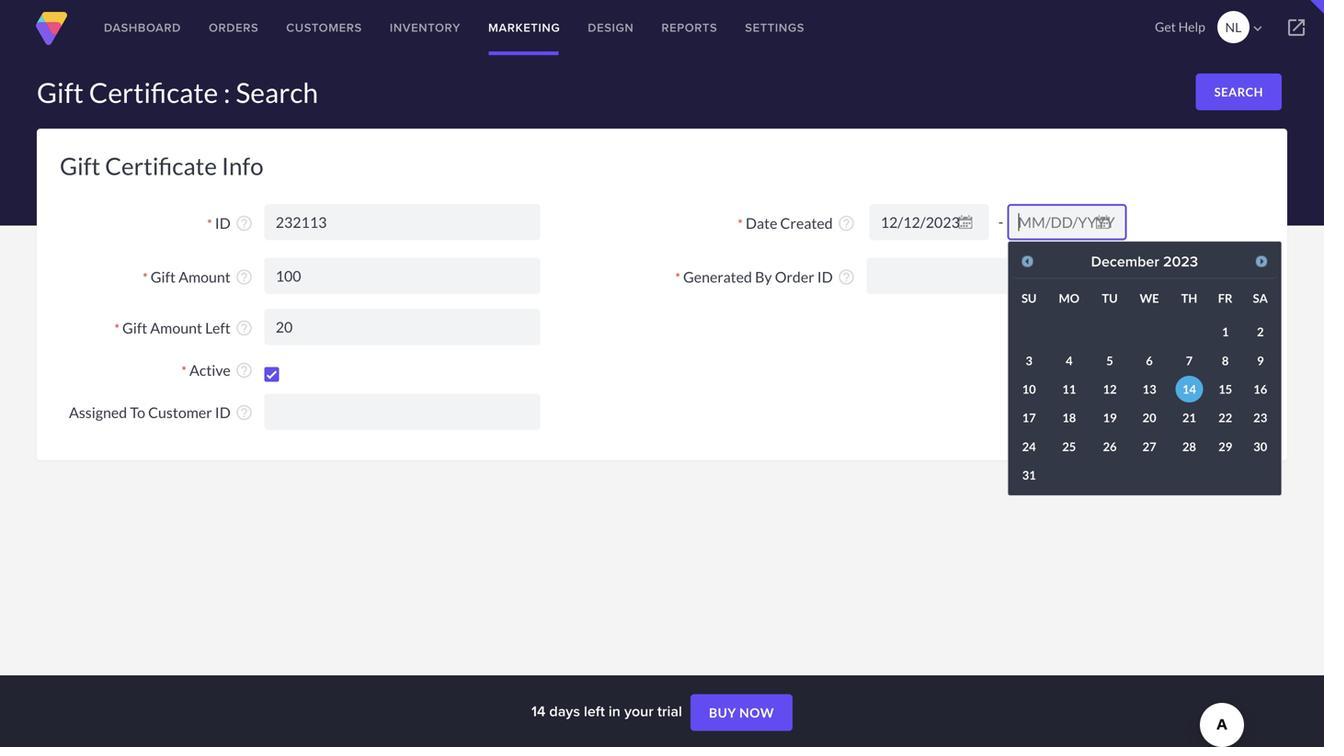 Task type: vqa. For each thing, say whether or not it's contained in the screenshot.
Title help_outline
no



Task type: locate. For each thing, give the bounding box(es) containing it.
amount left left
[[150, 319, 202, 337]]

2 vertical spatial id
[[215, 404, 231, 422]]

certificate
[[89, 76, 218, 109], [105, 152, 217, 180]]

4
[[1066, 354, 1073, 368]]

31
[[1023, 468, 1037, 483]]

* inside "* id help_outline"
[[207, 216, 212, 232]]

help_outline down info
[[235, 214, 254, 233]]

* inside '* generated by order id help_outline'
[[676, 270, 681, 285]]

* up * gift amount left help_outline
[[143, 270, 148, 285]]

sa
[[1254, 291, 1269, 306]]

left
[[584, 701, 605, 723]]

4 link
[[1056, 348, 1084, 374]]

* inside * date created help_outline
[[738, 216, 743, 232]]

amount
[[179, 268, 231, 286], [150, 319, 202, 337]]

14 for 14 days left in your trial
[[532, 701, 546, 723]]

14
[[1183, 382, 1197, 397], [532, 701, 546, 723]]

help_outline right left
[[235, 319, 254, 338]]

* id help_outline
[[207, 214, 254, 233]]

december
[[1092, 251, 1160, 272]]

gift certificate : search
[[37, 76, 318, 109]]

* generated by order id help_outline
[[676, 268, 856, 287]]

id inside assigned to customer id help_outline
[[215, 404, 231, 422]]

None text field
[[265, 204, 541, 241], [265, 258, 541, 294], [265, 309, 541, 345], [265, 394, 541, 430], [265, 204, 541, 241], [265, 258, 541, 294], [265, 309, 541, 345], [265, 394, 541, 430]]

11
[[1063, 382, 1077, 397]]

9 link
[[1247, 348, 1275, 374]]

amount up left
[[179, 268, 231, 286]]

* left the generated
[[676, 270, 681, 285]]

help_outline right active
[[235, 362, 254, 380]]

help
[[1179, 19, 1206, 35]]

search
[[236, 76, 318, 109], [1215, 85, 1264, 99]]

certificate down gift certificate : search
[[105, 152, 217, 180]]

14 inside 14 link
[[1183, 382, 1197, 397]]

5
[[1107, 354, 1114, 368]]

id inside "* id help_outline"
[[215, 214, 231, 232]]

30 link
[[1247, 434, 1275, 460]]

help_outline down * active help_outline
[[235, 404, 254, 423]]

2 link
[[1247, 319, 1275, 346]]

25 link
[[1056, 434, 1084, 460]]

* for * gift amount left help_outline
[[114, 321, 120, 337]]

* up * gift amount help_outline
[[207, 216, 212, 232]]

14 left days
[[532, 701, 546, 723]]

6 link
[[1136, 348, 1164, 374]]

3 link
[[1016, 348, 1043, 374]]

amount inside * gift amount left help_outline
[[150, 319, 202, 337]]

get
[[1156, 19, 1177, 35]]

gift
[[37, 76, 84, 109], [60, 152, 100, 180], [151, 268, 176, 286], [122, 319, 147, 337]]

12
[[1104, 382, 1117, 397]]

id
[[215, 214, 231, 232], [818, 268, 833, 286], [215, 404, 231, 422]]

help_outline down "* id help_outline"
[[235, 268, 254, 287]]

search right ":"
[[236, 76, 318, 109]]

id down * active help_outline
[[215, 404, 231, 422]]

* for * date created help_outline
[[738, 216, 743, 232]]

by
[[755, 268, 772, 286]]

23 link
[[1247, 405, 1275, 432]]

14 up 21
[[1183, 382, 1197, 397]]

0 horizontal spatial search
[[236, 76, 318, 109]]

id up * gift amount help_outline
[[215, 214, 231, 232]]

design
[[588, 19, 634, 36]]

nl 
[[1226, 19, 1267, 37]]

0 vertical spatial certificate
[[89, 76, 218, 109]]

to
[[130, 404, 145, 422]]

get help
[[1156, 19, 1206, 35]]

10 link
[[1016, 376, 1043, 403]]

* left date
[[738, 216, 743, 232]]

help_outline right "order"
[[838, 268, 856, 287]]

0 horizontal spatial 14
[[532, 701, 546, 723]]

amount inside * gift amount help_outline
[[179, 268, 231, 286]]

None text field
[[867, 258, 1143, 294]]

1 link
[[1212, 319, 1240, 346]]

help_outline right created
[[838, 214, 856, 233]]

* for * active help_outline
[[181, 363, 187, 379]]

MM/DD/YYYY text field
[[1008, 204, 1127, 241]]

search down the nl 
[[1215, 85, 1264, 99]]

24 link
[[1016, 434, 1043, 460]]

trial
[[658, 701, 683, 723]]

id right "order"
[[818, 268, 833, 286]]

* inside * gift amount left help_outline
[[114, 321, 120, 337]]

settings
[[745, 19, 805, 36]]

8
[[1223, 354, 1230, 368]]

0 vertical spatial amount
[[179, 268, 231, 286]]

1 vertical spatial id
[[818, 268, 833, 286]]

:
[[224, 76, 231, 109]]

* for * id help_outline
[[207, 216, 212, 232]]

*
[[207, 216, 212, 232], [738, 216, 743, 232], [143, 270, 148, 285], [676, 270, 681, 285], [114, 321, 120, 337], [181, 363, 187, 379]]

customers
[[286, 19, 362, 36]]

th
[[1182, 291, 1198, 306]]

25
[[1063, 440, 1077, 454]]

* inside * active help_outline
[[181, 363, 187, 379]]

fr
[[1219, 291, 1233, 306]]

* inside * gift amount help_outline
[[143, 270, 148, 285]]

gift inside * gift amount left help_outline
[[122, 319, 147, 337]]

21 link
[[1176, 405, 1204, 432]]

orders
[[209, 19, 259, 36]]

13
[[1143, 382, 1157, 397]]

24
[[1023, 440, 1037, 454]]

order
[[775, 268, 815, 286]]

* for * gift amount help_outline
[[143, 270, 148, 285]]

0 vertical spatial id
[[215, 214, 231, 232]]

december 2023
[[1092, 251, 1199, 272]]

nl
[[1226, 19, 1242, 35]]

18
[[1063, 411, 1077, 426]]

assigned to customer id help_outline
[[69, 404, 254, 423]]

amount for left
[[150, 319, 202, 337]]

1 horizontal spatial 14
[[1183, 382, 1197, 397]]

reports
[[662, 19, 718, 36]]

7 link
[[1176, 348, 1204, 374]]

1 horizontal spatial search
[[1215, 85, 1264, 99]]

certificate down dashboard link
[[89, 76, 218, 109]]

1 vertical spatial amount
[[150, 319, 202, 337]]

* left active
[[181, 363, 187, 379]]

17 link
[[1016, 405, 1043, 432]]

* up 'assigned'
[[114, 321, 120, 337]]

1 vertical spatial certificate
[[105, 152, 217, 180]]

1 vertical spatial 14
[[532, 701, 546, 723]]

assigned
[[69, 404, 127, 422]]

0 vertical spatial 14
[[1183, 382, 1197, 397]]

help_outline inside * date created help_outline
[[838, 214, 856, 233]]

help_outline inside * active help_outline
[[235, 362, 254, 380]]

20
[[1143, 411, 1157, 426]]

days
[[550, 701, 580, 723]]

now
[[740, 706, 775, 721]]



Task type: describe. For each thing, give the bounding box(es) containing it.
29 link
[[1212, 434, 1240, 460]]

tu
[[1103, 291, 1118, 306]]

3
[[1026, 354, 1033, 368]]

* date created help_outline
[[738, 214, 856, 233]]

12 link
[[1097, 376, 1124, 403]]

22
[[1219, 411, 1233, 426]]

14 link
[[1176, 376, 1204, 403]]

help_outline inside * gift amount left help_outline
[[235, 319, 254, 338]]

* for * generated by order id help_outline
[[676, 270, 681, 285]]

buy now link
[[691, 695, 793, 732]]


[[1250, 20, 1267, 37]]

MM/DD/YYYY text field
[[870, 204, 990, 241]]

your
[[625, 701, 654, 723]]

* gift amount help_outline
[[143, 268, 254, 287]]

10
[[1023, 382, 1037, 397]]

18 link
[[1056, 405, 1084, 432]]

generated
[[684, 268, 753, 286]]

help_outline inside '* generated by order id help_outline'
[[838, 268, 856, 287]]

14 for 14
[[1183, 382, 1197, 397]]

dashboard
[[104, 19, 181, 36]]

13 link
[[1136, 376, 1164, 403]]

help_outline inside * gift amount help_outline
[[235, 268, 254, 287]]

23
[[1254, 411, 1268, 426]]

active
[[189, 361, 231, 379]]

28 link
[[1176, 434, 1204, 460]]

amount for help_outline
[[179, 268, 231, 286]]

su
[[1022, 291, 1037, 306]]

2
[[1258, 325, 1265, 340]]

gift inside * gift amount help_outline
[[151, 268, 176, 286]]

26
[[1104, 440, 1117, 454]]

9
[[1258, 354, 1265, 368]]

29
[[1219, 440, 1233, 454]]

marketing
[[488, 19, 561, 36]]

27 link
[[1136, 434, 1164, 460]]

help_outline inside "* id help_outline"
[[235, 214, 254, 233]]

info
[[222, 152, 264, 180]]

20 link
[[1136, 405, 1164, 432]]

help_outline inside assigned to customer id help_outline
[[235, 404, 254, 423]]

17
[[1023, 411, 1037, 426]]

31 link
[[1016, 462, 1043, 489]]

6
[[1147, 354, 1154, 368]]

26 link
[[1097, 434, 1124, 460]]

16 link
[[1247, 376, 1275, 403]]

5 link
[[1097, 348, 1124, 374]]

created
[[781, 214, 833, 232]]

8 link
[[1212, 348, 1240, 374]]

id inside '* generated by order id help_outline'
[[818, 268, 833, 286]]

19
[[1104, 411, 1117, 426]]

certificate for :
[[89, 76, 218, 109]]

dashboard link
[[90, 0, 195, 55]]

buy
[[709, 706, 737, 721]]

mo
[[1059, 291, 1080, 306]]

-
[[999, 213, 1004, 231]]

 link
[[1270, 0, 1325, 55]]


[[1286, 17, 1308, 39]]

we
[[1140, 291, 1160, 306]]

28
[[1183, 440, 1197, 454]]

16
[[1254, 382, 1268, 397]]

30
[[1254, 440, 1268, 454]]

customer
[[148, 404, 212, 422]]

gift certificate info
[[60, 152, 264, 180]]

buy now
[[709, 706, 775, 721]]

2023
[[1164, 251, 1199, 272]]

search link
[[1197, 74, 1283, 110]]

* gift amount left help_outline
[[114, 319, 254, 338]]

left
[[205, 319, 231, 337]]

22 link
[[1212, 405, 1240, 432]]

14 days left in your trial
[[532, 701, 686, 723]]

27
[[1143, 440, 1157, 454]]

in
[[609, 701, 621, 723]]

date
[[746, 214, 778, 232]]

15
[[1219, 382, 1233, 397]]

1
[[1223, 325, 1230, 340]]

7
[[1187, 354, 1193, 368]]

certificate for info
[[105, 152, 217, 180]]

11 link
[[1056, 376, 1084, 403]]



